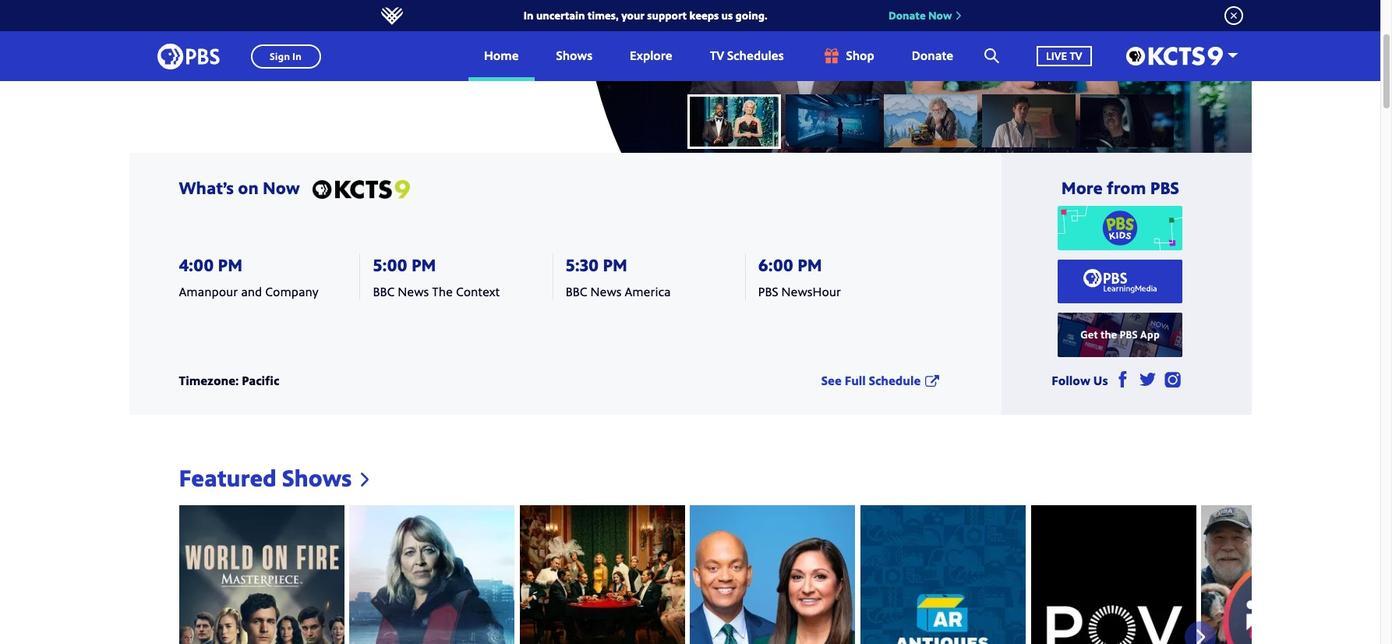 Task type: locate. For each thing, give the bounding box(es) containing it.
pm up newshour
[[798, 252, 823, 276]]

pm for 4:00 pm
[[218, 252, 243, 276]]

3 pm from the left
[[603, 252, 628, 276]]

1 horizontal spatial kcts 9 image
[[1127, 47, 1223, 66]]

0 vertical spatial 2023
[[179, 9, 206, 26]]

2 nominees: from the top
[[209, 38, 271, 55]]

featured shows
[[179, 461, 352, 493]]

2 bbc from the left
[[566, 283, 588, 300]]

live
[[1047, 48, 1068, 63]]

follow pbs on twitter (opens in new window) image
[[1140, 371, 1156, 388]]

1 vertical spatial shows
[[282, 461, 352, 493]]

pm for 5:00 pm
[[412, 252, 436, 276]]

pm inside 4:00 pm amanpour and company
[[218, 252, 243, 276]]

your
[[622, 8, 645, 22]]

pbs for 6:00 pm pbs newshour
[[759, 283, 779, 300]]

tv right the live
[[1070, 48, 1083, 63]]

donate up donate link
[[889, 8, 926, 22]]

follow
[[1052, 372, 1091, 389]]

1 news from the left
[[398, 283, 429, 300]]

donate
[[889, 8, 926, 22], [912, 47, 954, 64]]

pm up the the
[[412, 252, 436, 276]]

1 horizontal spatial bbc
[[566, 283, 588, 300]]

0 vertical spatial donate
[[889, 8, 926, 22]]

1 vertical spatial now
[[263, 175, 300, 199]]

0 vertical spatial nominees:
[[209, 9, 271, 26]]

close image
[[1225, 6, 1244, 25]]

on
[[238, 175, 259, 199]]

and
[[241, 283, 262, 300]]

bbc inside 5:30 pm bbc news america
[[566, 283, 588, 300]]

2 news from the left
[[591, 283, 622, 300]]

us
[[1094, 372, 1109, 389]]

2023 nominees: build a waste-free world link
[[179, 9, 433, 26]]

a
[[306, 9, 313, 26]]

1 horizontal spatial now
[[929, 8, 953, 22]]

donate for donate
[[912, 47, 954, 64]]

schedule
[[869, 372, 921, 389]]

waste-
[[316, 9, 357, 26]]

pm
[[218, 252, 243, 276], [412, 252, 436, 276], [603, 252, 628, 276], [798, 252, 823, 276]]

0 horizontal spatial now
[[263, 175, 300, 199]]

0 horizontal spatial bbc
[[373, 283, 395, 300]]

nominees: for build
[[209, 9, 271, 26]]

5:00 pm bbc news the context
[[373, 252, 500, 300]]

our
[[309, 38, 329, 55]]

pm inside 5:30 pm bbc news america
[[603, 252, 628, 276]]

search image
[[985, 48, 1000, 63]]

pbs down 6:00
[[759, 283, 779, 300]]

donate link
[[897, 31, 969, 81]]

now right on
[[263, 175, 300, 199]]

nominees: left clean
[[209, 38, 271, 55]]

timezone:
[[179, 372, 239, 389]]

build
[[274, 9, 303, 26]]

in uncertain times, your support keeps us going.
[[524, 8, 768, 22]]

pbs
[[1151, 175, 1180, 199], [759, 283, 779, 300]]

home
[[484, 47, 519, 64]]

live tv link
[[1022, 31, 1108, 81]]

amanpour
[[179, 283, 238, 300]]

1 horizontal spatial shows
[[556, 47, 593, 64]]

live tv
[[1047, 48, 1083, 63]]

1 pm from the left
[[218, 252, 243, 276]]

pbs right from
[[1151, 175, 1180, 199]]

news
[[398, 283, 429, 300], [591, 283, 622, 300]]

tv left schedules
[[710, 47, 725, 64]]

annika image
[[350, 505, 515, 644]]

1 vertical spatial pbs
[[759, 283, 779, 300]]

tv
[[710, 47, 725, 64], [1070, 48, 1083, 63]]

in
[[524, 8, 534, 22]]

1 vertical spatial nominees:
[[209, 38, 271, 55]]

shows
[[556, 47, 593, 64], [282, 461, 352, 493]]

news inside 5:30 pm bbc news america
[[591, 283, 622, 300]]

1 vertical spatial 2023
[[179, 38, 206, 55]]

4 pm from the left
[[798, 252, 823, 276]]

bbc inside 5:00 pm bbc news the context
[[373, 283, 395, 300]]

the
[[432, 283, 453, 300]]

pm right 5:30
[[603, 252, 628, 276]]

1 vertical spatial donate
[[912, 47, 954, 64]]

0 horizontal spatial shows
[[282, 461, 352, 493]]

bbc
[[373, 283, 395, 300], [566, 283, 588, 300]]

2023 nominees: clean our air link
[[179, 38, 361, 55]]

0 horizontal spatial news
[[398, 283, 429, 300]]

bbc down 5:00
[[373, 283, 395, 300]]

kcts 9 image
[[1127, 47, 1223, 66], [313, 180, 410, 199]]

pm inside 6:00 pm pbs newshour
[[798, 252, 823, 276]]

0 horizontal spatial tv
[[710, 47, 725, 64]]

tv schedules
[[710, 47, 784, 64]]

0 vertical spatial pbs
[[1151, 175, 1180, 199]]

now
[[929, 8, 953, 22], [263, 175, 300, 199]]

pm right 4:00
[[218, 252, 243, 276]]

1 horizontal spatial pbs
[[1151, 175, 1180, 199]]

2 pm from the left
[[412, 252, 436, 276]]

donate inside donate link
[[912, 47, 954, 64]]

1 horizontal spatial news
[[591, 283, 622, 300]]

1 2023 from the top
[[179, 9, 206, 26]]

news inside 5:00 pm bbc news the context
[[398, 283, 429, 300]]

news left the the
[[398, 283, 429, 300]]

news down 5:30
[[591, 283, 622, 300]]

now up donate link
[[929, 8, 953, 22]]

0 horizontal spatial pbs
[[759, 283, 779, 300]]

6:00 pm pbs newshour
[[759, 252, 841, 300]]

pm inside 5:00 pm bbc news the context
[[412, 252, 436, 276]]

1 bbc from the left
[[373, 283, 395, 300]]

bbc down 5:30
[[566, 283, 588, 300]]

america
[[625, 283, 671, 300]]

donate down donate now
[[912, 47, 954, 64]]

featured shows link
[[179, 461, 369, 493]]

5:30 pm bbc news america
[[566, 252, 671, 300]]

tv schedules link
[[695, 31, 800, 81]]

1 nominees: from the top
[[209, 9, 271, 26]]

more from pbs
[[1062, 175, 1180, 199]]

0 vertical spatial now
[[929, 8, 953, 22]]

mossback's northwest element
[[884, 94, 978, 147]]

what's on now
[[179, 175, 300, 199]]

nominees:
[[209, 9, 271, 26], [209, 38, 271, 55]]

2 2023 from the top
[[179, 38, 206, 55]]

pacific
[[242, 372, 279, 389]]

nominees: up 2023 nominees: clean our air
[[209, 9, 271, 26]]

shop link
[[806, 31, 890, 81]]

pbs inside 6:00 pm pbs newshour
[[759, 283, 779, 300]]

antiques roadshow image
[[861, 505, 1026, 644]]

0 horizontal spatial kcts 9 image
[[313, 180, 410, 199]]

2023
[[179, 9, 206, 26], [179, 38, 206, 55]]

pbs kids image
[[1059, 206, 1183, 250]]



Task type: describe. For each thing, give the bounding box(es) containing it.
home link
[[469, 31, 535, 81]]

bbc for 5:30 pm
[[566, 283, 588, 300]]

pov image
[[1032, 505, 1197, 644]]

masterpiece element
[[982, 94, 1076, 147]]

pbs presents image
[[687, 94, 781, 147]]

from
[[1107, 175, 1147, 199]]

world on fire image
[[179, 505, 344, 644]]

independent lens image
[[1202, 505, 1367, 644]]

bbc for 5:00 pm
[[373, 283, 395, 300]]

free
[[357, 9, 383, 26]]

what's
[[179, 175, 234, 199]]

shop
[[847, 47, 875, 64]]

see full schedule link
[[822, 372, 940, 390]]

full
[[845, 372, 866, 389]]

4:00 pm amanpour and company
[[179, 252, 319, 300]]

5:30
[[566, 252, 599, 276]]

next slide image
[[1189, 621, 1212, 644]]

company
[[265, 283, 319, 300]]

pbs image
[[157, 39, 220, 74]]

1 vertical spatial kcts 9 image
[[313, 180, 410, 199]]

hotel portofino image
[[520, 505, 685, 644]]

news for 5:00
[[398, 283, 429, 300]]

schedules
[[728, 47, 784, 64]]

pbs newshour image
[[691, 505, 856, 644]]

follow pbs on facebook (opens in new window) image
[[1115, 371, 1131, 388]]

pbs learningmedia image
[[1084, 269, 1158, 294]]

keeps
[[690, 8, 719, 22]]

shows link
[[541, 31, 608, 81]]

clean
[[274, 38, 306, 55]]

native america element
[[1081, 94, 1174, 147]]

pbs presents element
[[786, 94, 879, 147]]

follow us
[[1052, 372, 1109, 389]]

5:00
[[373, 252, 408, 276]]

nominees: for clean
[[209, 38, 271, 55]]

donate for donate now
[[889, 8, 926, 22]]

4:00
[[179, 252, 214, 276]]

pm for 6:00 pm
[[798, 252, 823, 276]]

going.
[[736, 8, 768, 22]]

see full schedule
[[822, 372, 921, 389]]

pbs app image
[[1059, 313, 1183, 357]]

explore
[[630, 47, 673, 64]]

2023 nominees: build a waste-free world
[[179, 9, 421, 26]]

newshour
[[782, 283, 841, 300]]

pbs for more from pbs
[[1151, 175, 1180, 199]]

context
[[456, 283, 500, 300]]

world
[[386, 9, 421, 26]]

explore link
[[615, 31, 688, 81]]

timezone: pacific
[[179, 372, 279, 389]]

2023 for 2023 nominees: build a waste-free world
[[179, 9, 206, 26]]

2023 nominees: clean our air
[[179, 38, 349, 55]]

see
[[822, 372, 842, 389]]

us
[[722, 8, 733, 22]]

0 vertical spatial kcts 9 image
[[1127, 47, 1223, 66]]

6:00
[[759, 252, 794, 276]]

featured
[[179, 461, 277, 493]]

1 horizontal spatial tv
[[1070, 48, 1083, 63]]

support
[[648, 8, 687, 22]]

follow pbs on instagram (opens in new window) image
[[1165, 371, 1181, 388]]

2023 for 2023 nominees: clean our air
[[179, 38, 206, 55]]

more
[[1062, 175, 1103, 199]]

pm for 5:30 pm
[[603, 252, 628, 276]]

uncertain
[[536, 8, 585, 22]]

times,
[[588, 8, 619, 22]]

donate now
[[889, 8, 953, 22]]

0 vertical spatial shows
[[556, 47, 593, 64]]

air
[[332, 38, 349, 55]]

news for 5:30
[[591, 283, 622, 300]]



Task type: vqa. For each thing, say whether or not it's contained in the screenshot.
Free
yes



